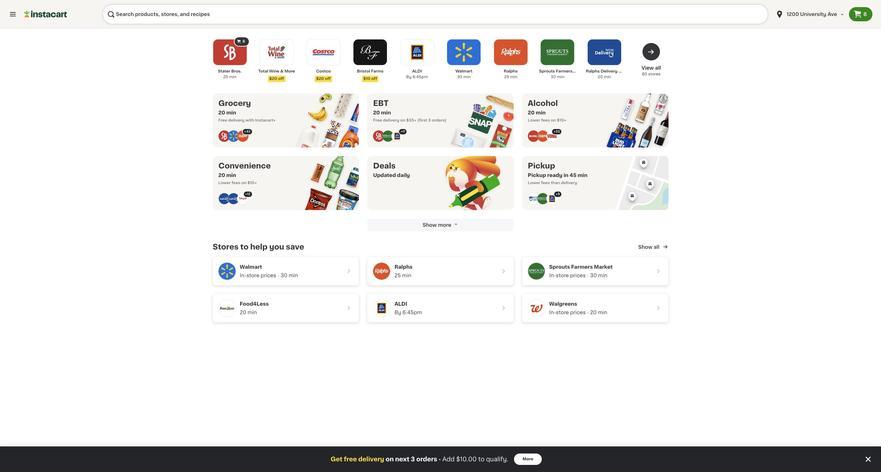 Task type: describe. For each thing, give the bounding box(es) containing it.
in- for sprouts farmers market
[[549, 273, 556, 278]]

delivery inside pickup pickup ready in 45 min lower fees than delivery
[[561, 181, 577, 185]]

deals heading
[[373, 162, 410, 171]]

food4less delivery now logo image
[[228, 193, 239, 205]]

33
[[556, 130, 560, 133]]

1 horizontal spatial aldi
[[412, 69, 422, 73]]

delivery inside ebt 20 min free delivery on $35+ (first 3 orders)
[[383, 119, 399, 122]]

off inside bristol farms $10 off
[[371, 77, 377, 81]]

1200
[[787, 12, 799, 17]]

bevmo! logo image
[[528, 131, 539, 142]]

min inside grocery 20 min free delivery with instacart+
[[226, 110, 236, 115]]

ralphs image
[[499, 40, 523, 64]]

+ for grocery
[[244, 130, 246, 133]]

grocery heading
[[218, 99, 276, 108]]

lower for convenience
[[218, 181, 231, 185]]

stores
[[648, 72, 661, 76]]

convenience
[[218, 162, 271, 170]]

0 horizontal spatial walmart image
[[218, 263, 236, 280]]

12
[[247, 193, 251, 196]]

min inside pickup pickup ready in 45 min lower fees than delivery
[[578, 173, 588, 178]]

+ 11
[[401, 130, 405, 133]]

1 pickup from the top
[[528, 162, 555, 170]]

20 min
[[590, 311, 607, 315]]

next
[[395, 457, 410, 463]]

stater bros. 25 min
[[218, 69, 242, 79]]

instacart+
[[255, 119, 276, 122]]

(first
[[418, 119, 427, 122]]

+ 33
[[554, 130, 560, 133]]

updated
[[373, 173, 396, 178]]

+ for alcohol
[[554, 130, 556, 133]]

&
[[280, 69, 284, 73]]

ralphs delivery now 20 min
[[586, 69, 628, 79]]

30 min for walmart
[[281, 273, 298, 278]]

market for sprouts farmers market 30 min
[[574, 69, 588, 73]]

stater
[[218, 69, 230, 73]]

25 inside 'stater bros. 25 min'
[[223, 75, 228, 79]]

costco $20 off
[[316, 69, 331, 81]]

0 horizontal spatial ralphs
[[395, 265, 413, 270]]

in-store prices for walgreens
[[549, 311, 586, 315]]

on for ebt
[[400, 119, 405, 122]]

view all 80 stores
[[642, 66, 661, 76]]

deals updated daily
[[373, 162, 410, 178]]

walmart logo image
[[228, 131, 239, 142]]

farmers for sprouts farmers market
[[571, 265, 593, 270]]

min inside convenience 20 min lower fees on $10+
[[226, 173, 236, 178]]

1 vertical spatial 6:45pm
[[403, 311, 422, 315]]

delivery inside get free delivery on next 3 orders • add $10.00 to qualify.
[[358, 457, 384, 463]]

food4less 20 min
[[240, 302, 269, 315]]

sprouts farmers market logo image for pickup
[[537, 193, 549, 205]]

1 horizontal spatial by
[[406, 75, 412, 79]]

+ for pickup
[[556, 193, 558, 196]]

bristol farms $10 off
[[357, 69, 384, 81]]

than
[[551, 181, 560, 185]]

20 for grocery
[[218, 110, 225, 115]]

2 ralphs logo image from the left
[[537, 131, 549, 142]]

more inside total wine & more $20 off
[[285, 69, 295, 73]]

aldi image for total wine & more image
[[405, 40, 429, 64]]

aldi logo image for pickup
[[547, 193, 558, 205]]

$20 inside total wine & more $20 off
[[269, 77, 277, 81]]

free for grocery
[[218, 119, 227, 122]]

show more button
[[368, 219, 514, 232]]

in-store prices for sprouts farmers market
[[549, 273, 586, 278]]

bristol farms image
[[358, 40, 382, 64]]

20 for alcohol
[[528, 110, 535, 115]]

30 inside walmart 30 min
[[457, 75, 463, 79]]

show all
[[638, 245, 660, 250]]

off inside total wine & more $20 off
[[278, 77, 284, 81]]

8 button
[[849, 7, 873, 21]]

show for show all
[[638, 245, 653, 250]]

prices for walgreens
[[570, 311, 586, 315]]

1 vertical spatial aldi
[[395, 302, 407, 307]]

1200 university ave button
[[775, 4, 845, 24]]

stores to help you save
[[213, 244, 304, 251]]

1 horizontal spatial 25
[[395, 273, 401, 278]]

0 vertical spatial 6:45pm
[[413, 75, 428, 79]]

$10
[[363, 77, 370, 81]]

in-store prices for walmart
[[240, 273, 276, 278]]

fees inside pickup pickup ready in 45 min lower fees than delivery
[[541, 181, 550, 185]]

qualify.
[[486, 457, 509, 463]]

ebt
[[373, 100, 389, 107]]

all for view all 80 stores
[[655, 66, 661, 71]]

ralphs for 25 min
[[504, 69, 518, 73]]

1 vertical spatial 8
[[242, 40, 245, 43]]

store for walgreens
[[556, 311, 569, 315]]

1 vertical spatial aldi by 6:45pm
[[395, 302, 422, 315]]

alcohol
[[528, 100, 558, 107]]

ralphs image
[[373, 263, 390, 280]]

walgreens
[[549, 302, 577, 307]]

ave
[[828, 12, 837, 17]]

$35+
[[406, 119, 417, 122]]

sprouts farmers market 30 min
[[539, 69, 588, 79]]

ready
[[547, 173, 563, 178]]

1 vertical spatial ralphs 25 min
[[395, 265, 413, 278]]

fees for alcohol
[[541, 119, 550, 122]]

off inside costco $20 off
[[325, 77, 331, 81]]

1 horizontal spatial walmart image
[[452, 40, 476, 64]]

on for convenience
[[241, 181, 247, 185]]

ralphs delivery now image
[[592, 40, 617, 64]]

prices for sprouts farmers market
[[570, 273, 586, 278]]

in- for walmart
[[240, 273, 247, 278]]

free for ebt
[[373, 119, 382, 122]]

total
[[258, 69, 268, 73]]

in
[[564, 173, 569, 178]]

aldi logo image for ebt
[[392, 131, 403, 142]]

ralphs delivery now logo image
[[218, 193, 230, 205]]

min inside alcohol 20 min lower fees on $10+
[[536, 110, 546, 115]]

costco image
[[311, 40, 336, 64]]

delivery
[[601, 69, 618, 73]]

instacart image
[[24, 10, 67, 19]]

convenience 20 min lower fees on $10+
[[218, 162, 271, 185]]

grocery
[[218, 100, 251, 107]]

save
[[286, 244, 304, 251]]

bristol
[[357, 69, 370, 73]]

daily
[[397, 173, 410, 178]]

view
[[642, 66, 654, 71]]

target: fast delivery logo image
[[237, 193, 248, 205]]

min inside food4less 20 min
[[248, 311, 257, 315]]

university
[[800, 12, 827, 17]]

0 vertical spatial sprouts farmers market image
[[546, 40, 570, 64]]

in- for walgreens
[[549, 311, 556, 315]]

30 min for sprouts farmers market
[[590, 273, 608, 278]]

11
[[403, 130, 405, 133]]

show more
[[423, 223, 451, 228]]

total wine & more $20 off
[[258, 69, 295, 81]]

deals
[[373, 162, 396, 170]]



Task type: locate. For each thing, give the bounding box(es) containing it.
0 vertical spatial pickup
[[528, 162, 555, 170]]

0 vertical spatial 8
[[864, 12, 867, 17]]

by
[[406, 75, 412, 79], [395, 311, 401, 315]]

you
[[269, 244, 284, 251]]

in-
[[240, 273, 247, 278], [549, 273, 556, 278], [549, 311, 556, 315]]

0 vertical spatial walmart
[[456, 69, 473, 73]]

25 right ralphs icon
[[395, 273, 401, 278]]

2 free from the left
[[373, 119, 382, 122]]

more right qualify.
[[523, 458, 533, 462]]

1 vertical spatial $10+
[[248, 181, 257, 185]]

1 horizontal spatial walmart
[[456, 69, 473, 73]]

vons logo image
[[547, 131, 558, 142]]

2 horizontal spatial ralphs
[[586, 69, 600, 73]]

sprouts farmers market image
[[546, 40, 570, 64], [528, 263, 545, 280]]

1 horizontal spatial 30 min
[[590, 273, 608, 278]]

stater bros. logo image for grocery
[[218, 131, 230, 142]]

1 free from the left
[[218, 119, 227, 122]]

1 off from the left
[[278, 77, 284, 81]]

1 horizontal spatial ralphs logo image
[[537, 131, 549, 142]]

1 vertical spatial all
[[654, 245, 660, 250]]

0 horizontal spatial aldi image
[[373, 300, 390, 317]]

add
[[442, 457, 455, 463]]

3 right (first
[[428, 119, 431, 122]]

fees down alcohol heading
[[541, 119, 550, 122]]

80
[[642, 72, 647, 76]]

0 vertical spatial farmers
[[556, 69, 573, 73]]

walmart for walmart
[[240, 265, 262, 270]]

1 horizontal spatial to
[[478, 457, 485, 463]]

1 vertical spatial walmart
[[240, 265, 262, 270]]

sprouts inside sprouts farmers market 30 min
[[539, 69, 555, 73]]

show inside popup button
[[638, 245, 653, 250]]

in- down sprouts farmers market
[[549, 273, 556, 278]]

1 horizontal spatial aldi logo image
[[547, 193, 558, 205]]

bros.
[[231, 69, 242, 73]]

stater bros. logo image left + 43
[[218, 131, 230, 142]]

0 vertical spatial sprouts farmers market logo image
[[382, 131, 394, 142]]

store for walmart
[[247, 273, 259, 278]]

$10+ up 12
[[248, 181, 257, 185]]

in-store prices down stores to help you save
[[240, 273, 276, 278]]

lower up 'ralphs delivery now logo'
[[218, 181, 231, 185]]

1 horizontal spatial ralphs
[[504, 69, 518, 73]]

1 stater bros. logo image from the left
[[218, 131, 230, 142]]

0 horizontal spatial off
[[278, 77, 284, 81]]

1 horizontal spatial 8
[[864, 12, 867, 17]]

3 off from the left
[[371, 77, 377, 81]]

1 horizontal spatial sprouts farmers market logo image
[[537, 193, 549, 205]]

+ for ebt
[[401, 130, 403, 133]]

$10+
[[557, 119, 567, 122], [248, 181, 257, 185]]

1 vertical spatial by
[[395, 311, 401, 315]]

walmart for walmart 30 min
[[456, 69, 473, 73]]

1 horizontal spatial $20
[[316, 77, 324, 81]]

sprouts
[[539, 69, 555, 73], [549, 265, 570, 270]]

fees inside convenience 20 min lower fees on $10+
[[232, 181, 241, 185]]

on inside convenience 20 min lower fees on $10+
[[241, 181, 247, 185]]

$10+ for convenience
[[248, 181, 257, 185]]

farmers inside sprouts farmers market 30 min
[[556, 69, 573, 73]]

3 right the next
[[411, 457, 415, 463]]

aldi logo image
[[392, 131, 403, 142], [547, 193, 558, 205]]

0 horizontal spatial $20
[[269, 77, 277, 81]]

all inside popup button
[[654, 245, 660, 250]]

show
[[423, 223, 437, 228], [638, 245, 653, 250]]

1200 university ave button
[[771, 4, 849, 24]]

all
[[655, 66, 661, 71], [654, 245, 660, 250]]

0 horizontal spatial sprouts farmers market image
[[528, 263, 545, 280]]

$10+ for alcohol
[[557, 119, 567, 122]]

1 horizontal spatial aldi image
[[405, 40, 429, 64]]

delivery down ebt
[[383, 119, 399, 122]]

8 right ave on the right of the page
[[864, 12, 867, 17]]

now
[[619, 69, 628, 73]]

to right $10.00
[[478, 457, 485, 463]]

delivery
[[228, 119, 245, 122], [383, 119, 399, 122], [561, 181, 577, 185], [358, 457, 384, 463]]

2 $20 from the left
[[316, 77, 324, 81]]

food4less image
[[218, 300, 236, 317]]

0 vertical spatial sprouts
[[539, 69, 555, 73]]

20 for food4less
[[240, 311, 246, 315]]

$10+ up 33
[[557, 119, 567, 122]]

walmart image
[[452, 40, 476, 64], [218, 263, 236, 280]]

6:45pm
[[413, 75, 428, 79], [403, 311, 422, 315]]

0 vertical spatial aldi
[[412, 69, 422, 73]]

ebt 20 min free delivery on $35+ (first 3 orders)
[[373, 100, 447, 122]]

delivery down in
[[561, 181, 577, 185]]

prices
[[261, 273, 276, 278], [570, 273, 586, 278], [570, 311, 586, 315]]

walmart
[[456, 69, 473, 73], [240, 265, 262, 270]]

on for alcohol
[[551, 119, 556, 122]]

alcohol 20 min lower fees on $10+
[[528, 100, 567, 122]]

1 horizontal spatial ralphs 25 min
[[504, 69, 518, 79]]

20 inside ralphs delivery now 20 min
[[598, 75, 603, 79]]

ralphs logo image left + 33
[[537, 131, 549, 142]]

wine
[[269, 69, 279, 73]]

sprouts farmers market
[[549, 265, 613, 270]]

lower up the rite aid® pharmacy logo
[[528, 181, 540, 185]]

0 horizontal spatial aldi
[[395, 302, 407, 307]]

fees left than
[[541, 181, 550, 185]]

8 inside 'button'
[[864, 12, 867, 17]]

1 $20 from the left
[[269, 77, 277, 81]]

1 horizontal spatial $10+
[[557, 119, 567, 122]]

+ down with
[[244, 130, 246, 133]]

+
[[244, 130, 246, 133], [401, 130, 403, 133], [554, 130, 556, 133], [245, 193, 247, 196], [556, 193, 558, 196]]

store down walgreens
[[556, 311, 569, 315]]

sprouts farmers market logo image
[[382, 131, 394, 142], [537, 193, 549, 205]]

0 horizontal spatial show
[[423, 223, 437, 228]]

9
[[558, 193, 560, 196]]

market
[[574, 69, 588, 73], [594, 265, 613, 270]]

in-store prices down sprouts farmers market
[[549, 273, 586, 278]]

fees up "food4less delivery now logo"
[[232, 181, 241, 185]]

2 pickup from the top
[[528, 173, 546, 178]]

0 horizontal spatial free
[[218, 119, 227, 122]]

convenience heading
[[218, 162, 271, 171]]

walmart 30 min
[[456, 69, 473, 79]]

$20 down wine in the top left of the page
[[269, 77, 277, 81]]

0 vertical spatial all
[[655, 66, 661, 71]]

$10+ inside alcohol 20 min lower fees on $10+
[[557, 119, 567, 122]]

20 inside food4less 20 min
[[240, 311, 246, 315]]

free inside ebt 20 min free delivery on $35+ (first 3 orders)
[[373, 119, 382, 122]]

+ 12
[[245, 193, 251, 196]]

1 vertical spatial more
[[523, 458, 533, 462]]

1 vertical spatial farmers
[[571, 265, 593, 270]]

in- up food4less
[[240, 273, 247, 278]]

off
[[278, 77, 284, 81], [325, 77, 331, 81], [371, 77, 377, 81]]

ralphs 25 min right ralphs icon
[[395, 265, 413, 278]]

1 vertical spatial sprouts
[[549, 265, 570, 270]]

to
[[240, 244, 249, 251], [478, 457, 485, 463]]

1 horizontal spatial sprouts farmers market image
[[546, 40, 570, 64]]

8
[[864, 12, 867, 17], [242, 40, 245, 43]]

prices down you
[[261, 273, 276, 278]]

+ 9
[[556, 193, 560, 196]]

+ right "food4less delivery now logo"
[[245, 193, 247, 196]]

0 horizontal spatial stater bros. logo image
[[218, 131, 230, 142]]

alcohol heading
[[528, 99, 567, 108]]

min inside 'stater bros. 25 min'
[[229, 75, 236, 79]]

walmart image down stores
[[218, 263, 236, 280]]

1 vertical spatial sprouts farmers market logo image
[[537, 193, 549, 205]]

on up + 33
[[551, 119, 556, 122]]

store down sprouts farmers market
[[556, 273, 569, 278]]

stater bros. logo image for ebt
[[373, 131, 385, 142]]

show for show more
[[423, 223, 437, 228]]

off down 'costco'
[[325, 77, 331, 81]]

aldi image
[[405, 40, 429, 64], [373, 300, 390, 317]]

on inside get free delivery on next 3 orders • add $10.00 to qualify.
[[386, 457, 394, 463]]

0 horizontal spatial aldi logo image
[[392, 131, 403, 142]]

farmers for sprouts farmers market 30 min
[[556, 69, 573, 73]]

0 vertical spatial show
[[423, 223, 437, 228]]

1 vertical spatial aldi logo image
[[547, 193, 558, 205]]

1 horizontal spatial 3
[[428, 119, 431, 122]]

3 inside ebt 20 min free delivery on $35+ (first 3 orders)
[[428, 119, 431, 122]]

+ down ebt 20 min free delivery on $35+ (first 3 orders)
[[401, 130, 403, 133]]

fees inside alcohol 20 min lower fees on $10+
[[541, 119, 550, 122]]

ralphs logo image
[[237, 131, 248, 142], [537, 131, 549, 142]]

0 horizontal spatial market
[[574, 69, 588, 73]]

to left help
[[240, 244, 249, 251]]

ralphs down ralphs image
[[504, 69, 518, 73]]

walgreens image
[[528, 300, 545, 317]]

get free delivery on next 3 orders • add $10.00 to qualify.
[[331, 457, 509, 463]]

grocery 20 min free delivery with instacart+
[[218, 100, 276, 122]]

fees for convenience
[[232, 181, 241, 185]]

pickup pickup ready in 45 min lower fees than delivery
[[528, 162, 588, 185]]

20 inside grocery 20 min free delivery with instacart+
[[218, 110, 225, 115]]

20
[[598, 75, 603, 79], [218, 110, 225, 115], [373, 110, 380, 115], [528, 110, 535, 115], [218, 173, 225, 178], [240, 311, 246, 315], [590, 311, 597, 315]]

0 vertical spatial aldi logo image
[[392, 131, 403, 142]]

20 for convenience
[[218, 173, 225, 178]]

in- down walgreens
[[549, 311, 556, 315]]

3
[[428, 119, 431, 122], [411, 457, 415, 463]]

0 vertical spatial aldi by 6:45pm
[[406, 69, 428, 79]]

stater bros. logo image left + 11
[[373, 131, 385, 142]]

show inside dropdown button
[[423, 223, 437, 228]]

sprouts farmers market logo image for ebt
[[382, 131, 394, 142]]

lower inside convenience 20 min lower fees on $10+
[[218, 181, 231, 185]]

ralphs 25 min
[[504, 69, 518, 79], [395, 265, 413, 278]]

prices down walgreens
[[570, 311, 586, 315]]

1 horizontal spatial free
[[373, 119, 382, 122]]

total wine & more image
[[265, 40, 289, 64]]

orders
[[416, 457, 437, 463]]

8 right stater bros. image
[[242, 40, 245, 43]]

sprouts for sprouts farmers market 30 min
[[539, 69, 555, 73]]

lower inside pickup pickup ready in 45 min lower fees than delivery
[[528, 181, 540, 185]]

food4less
[[240, 302, 269, 307]]

aldi logo image down ebt 20 min free delivery on $35+ (first 3 orders)
[[392, 131, 403, 142]]

$20 inside costco $20 off
[[316, 77, 324, 81]]

stores
[[213, 244, 239, 251]]

aldi logo image down than
[[547, 193, 558, 205]]

1 vertical spatial aldi image
[[373, 300, 390, 317]]

$10.00
[[456, 457, 477, 463]]

farms
[[371, 69, 384, 73]]

market for sprouts farmers market
[[594, 265, 613, 270]]

1 horizontal spatial show
[[638, 245, 653, 250]]

free inside grocery 20 min free delivery with instacart+
[[218, 119, 227, 122]]

delivery right free
[[358, 457, 384, 463]]

2 horizontal spatial 25
[[504, 75, 509, 79]]

0 horizontal spatial walmart
[[240, 265, 262, 270]]

aldi image for ralphs icon
[[373, 300, 390, 317]]

0 horizontal spatial to
[[240, 244, 249, 251]]

0 horizontal spatial 30 min
[[281, 273, 298, 278]]

0 vertical spatial more
[[285, 69, 295, 73]]

1 vertical spatial show
[[638, 245, 653, 250]]

45
[[570, 173, 577, 178]]

on inside alcohol 20 min lower fees on $10+
[[551, 119, 556, 122]]

min inside sprouts farmers market 30 min
[[557, 75, 565, 79]]

in-store prices
[[240, 273, 276, 278], [549, 273, 586, 278], [549, 311, 586, 315]]

0 horizontal spatial ralphs logo image
[[237, 131, 248, 142]]

Search field
[[103, 4, 768, 24]]

on up + 12
[[241, 181, 247, 185]]

30 min down save
[[281, 273, 298, 278]]

+ for convenience
[[245, 193, 247, 196]]

get
[[331, 457, 343, 463]]

3 inside get free delivery on next 3 orders • add $10.00 to qualify.
[[411, 457, 415, 463]]

1 horizontal spatial market
[[594, 265, 613, 270]]

$10+ inside convenience 20 min lower fees on $10+
[[248, 181, 257, 185]]

25 down ralphs image
[[504, 75, 509, 79]]

to inside get free delivery on next 3 orders • add $10.00 to qualify.
[[478, 457, 485, 463]]

costco
[[316, 69, 331, 73]]

prices down sprouts farmers market
[[570, 273, 586, 278]]

+ 43
[[244, 130, 251, 133]]

ralphs inside ralphs delivery now 20 min
[[586, 69, 600, 73]]

0 vertical spatial ralphs 25 min
[[504, 69, 518, 79]]

pickup left ready
[[528, 173, 546, 178]]

pickup heading
[[528, 162, 588, 171]]

more right &
[[285, 69, 295, 73]]

•
[[439, 457, 441, 463]]

store up food4less
[[247, 273, 259, 278]]

1 vertical spatial walmart image
[[218, 263, 236, 280]]

30
[[457, 75, 463, 79], [551, 75, 556, 79], [281, 273, 288, 278], [590, 273, 597, 278]]

0 horizontal spatial ralphs 25 min
[[395, 265, 413, 278]]

on inside ebt 20 min free delivery on $35+ (first 3 orders)
[[400, 119, 405, 122]]

pickup up ready
[[528, 162, 555, 170]]

more
[[438, 223, 451, 228]]

stater bros. image
[[218, 40, 242, 64]]

min inside walmart 30 min
[[464, 75, 471, 79]]

free
[[344, 457, 357, 463]]

1200 university ave
[[787, 12, 837, 17]]

free down ebt
[[373, 119, 382, 122]]

30 min
[[281, 273, 298, 278], [590, 273, 608, 278]]

30 inside sprouts farmers market 30 min
[[551, 75, 556, 79]]

20 inside convenience 20 min lower fees on $10+
[[218, 173, 225, 178]]

ralphs left the delivery at top right
[[586, 69, 600, 73]]

more
[[285, 69, 295, 73], [523, 458, 533, 462]]

delivery inside grocery 20 min free delivery with instacart+
[[228, 119, 245, 122]]

1 vertical spatial sprouts farmers market image
[[528, 263, 545, 280]]

sprouts farmers market logo image left + 11
[[382, 131, 394, 142]]

sprouts farmers market logo image left + 9
[[537, 193, 549, 205]]

2 30 min from the left
[[590, 273, 608, 278]]

0 horizontal spatial 3
[[411, 457, 415, 463]]

delivery left with
[[228, 119, 245, 122]]

0 vertical spatial $10+
[[557, 119, 567, 122]]

0 horizontal spatial 25
[[223, 75, 228, 79]]

2 off from the left
[[325, 77, 331, 81]]

ralphs logo image down with
[[237, 131, 248, 142]]

0 horizontal spatial $10+
[[248, 181, 257, 185]]

20 for ebt
[[373, 110, 380, 115]]

+ down than
[[556, 193, 558, 196]]

lower up bevmo! logo
[[528, 119, 540, 122]]

store
[[247, 273, 259, 278], [556, 273, 569, 278], [556, 311, 569, 315]]

2 stater bros. logo image from the left
[[373, 131, 385, 142]]

1 vertical spatial pickup
[[528, 173, 546, 178]]

farmers
[[556, 69, 573, 73], [571, 265, 593, 270]]

20 inside alcohol 20 min lower fees on $10+
[[528, 110, 535, 115]]

+ right bevmo! logo
[[554, 130, 556, 133]]

ralphs right ralphs icon
[[395, 265, 413, 270]]

stater bros. logo image
[[218, 131, 230, 142], [373, 131, 385, 142]]

prices for walmart
[[261, 273, 276, 278]]

ralphs 25 min down ralphs image
[[504, 69, 518, 79]]

1 horizontal spatial off
[[325, 77, 331, 81]]

25 down stater
[[223, 75, 228, 79]]

$20 down 'costco'
[[316, 77, 324, 81]]

1 horizontal spatial more
[[523, 458, 533, 462]]

0 vertical spatial market
[[574, 69, 588, 73]]

20 inside ebt 20 min free delivery on $35+ (first 3 orders)
[[373, 110, 380, 115]]

treatment tracker modal dialog
[[0, 447, 881, 473]]

min inside ebt 20 min free delivery on $35+ (first 3 orders)
[[381, 110, 391, 115]]

0 horizontal spatial more
[[285, 69, 295, 73]]

free
[[218, 119, 227, 122], [373, 119, 382, 122]]

with
[[246, 119, 254, 122]]

all for show all
[[654, 245, 660, 250]]

0 vertical spatial by
[[406, 75, 412, 79]]

ralphs for 20 min
[[586, 69, 600, 73]]

orders)
[[432, 119, 447, 122]]

off down &
[[278, 77, 284, 81]]

help
[[250, 244, 268, 251]]

2 horizontal spatial off
[[371, 77, 377, 81]]

1 vertical spatial market
[[594, 265, 613, 270]]

in-store prices down walgreens
[[549, 311, 586, 315]]

on left the $35+
[[400, 119, 405, 122]]

show all button
[[638, 244, 669, 251]]

0 horizontal spatial sprouts farmers market logo image
[[382, 131, 394, 142]]

rite aid® pharmacy logo image
[[528, 193, 539, 205]]

lower inside alcohol 20 min lower fees on $10+
[[528, 119, 540, 122]]

43
[[246, 130, 251, 133]]

0 horizontal spatial by
[[395, 311, 401, 315]]

0 vertical spatial walmart image
[[452, 40, 476, 64]]

all inside view all 80 stores
[[655, 66, 661, 71]]

lower for alcohol
[[528, 119, 540, 122]]

store for sprouts farmers market
[[556, 273, 569, 278]]

min inside ralphs delivery now 20 min
[[604, 75, 611, 79]]

1 vertical spatial 3
[[411, 457, 415, 463]]

off right $10
[[371, 77, 377, 81]]

ebt heading
[[373, 99, 447, 108]]

1 horizontal spatial stater bros. logo image
[[373, 131, 385, 142]]

1 vertical spatial to
[[478, 457, 485, 463]]

30 min down sprouts farmers market
[[590, 273, 608, 278]]

free down grocery
[[218, 119, 227, 122]]

more button
[[514, 454, 542, 466]]

sprouts for sprouts farmers market
[[549, 265, 570, 270]]

market inside sprouts farmers market 30 min
[[574, 69, 588, 73]]

None search field
[[103, 4, 768, 24]]

0 vertical spatial aldi image
[[405, 40, 429, 64]]

0 vertical spatial to
[[240, 244, 249, 251]]

on left the next
[[386, 457, 394, 463]]

0 horizontal spatial 8
[[242, 40, 245, 43]]

more inside "button"
[[523, 458, 533, 462]]

0 vertical spatial 3
[[428, 119, 431, 122]]

walmart image up walmart 30 min
[[452, 40, 476, 64]]

1 ralphs logo image from the left
[[237, 131, 248, 142]]

1 30 min from the left
[[281, 273, 298, 278]]

on
[[400, 119, 405, 122], [551, 119, 556, 122], [241, 181, 247, 185], [386, 457, 394, 463]]



Task type: vqa. For each thing, say whether or not it's contained in the screenshot.


